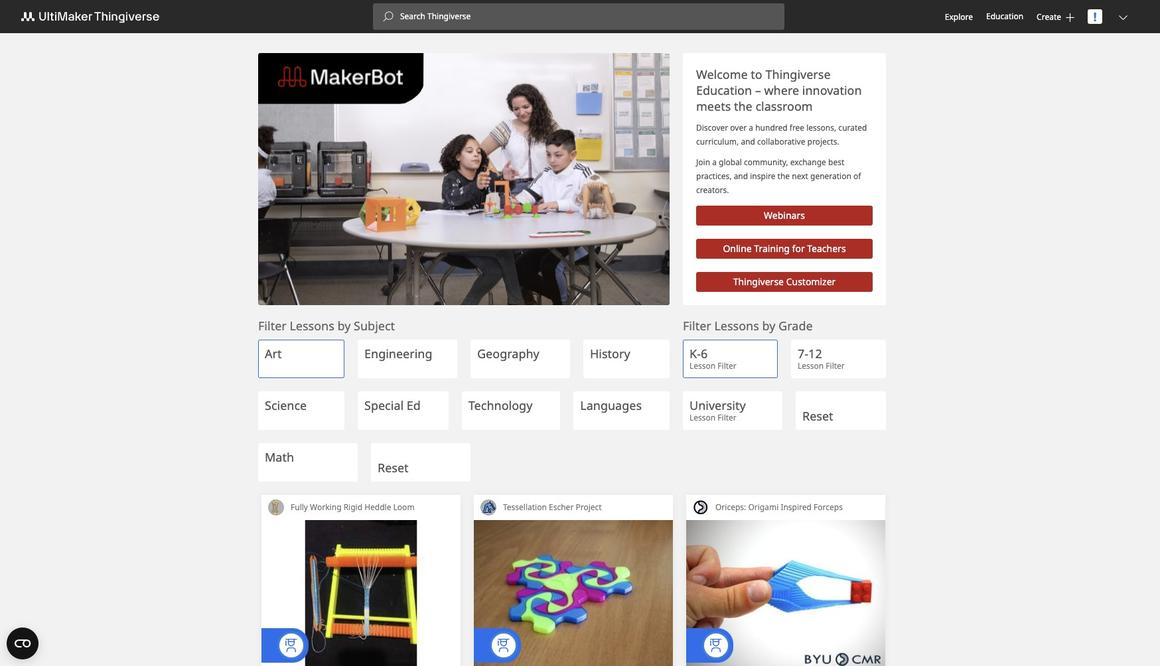 Task type: describe. For each thing, give the bounding box(es) containing it.
6
[[701, 346, 708, 362]]

tessellation
[[503, 502, 547, 513]]

a inside join a global community, exchange best practices, and inspire the next generation of creators.
[[713, 157, 717, 168]]

forceps
[[814, 502, 843, 513]]

university lesson filter
[[690, 398, 746, 424]]

webinars
[[764, 209, 806, 222]]

by for grade
[[763, 318, 776, 334]]

languages
[[581, 398, 642, 414]]

open widget image
[[7, 628, 39, 660]]

heddle
[[365, 502, 391, 513]]

7-
[[798, 346, 809, 362]]

inspire
[[751, 171, 776, 182]]

welcome
[[697, 66, 748, 82]]

generation
[[811, 171, 852, 182]]

a inside discover over a hundred free lessons, curated curriculum, and collaborative projects.
[[749, 122, 754, 133]]

filter lessons by grade
[[683, 318, 813, 334]]

ed
[[407, 398, 421, 414]]

free
[[790, 122, 805, 133]]

and inside discover over a hundred free lessons, curated curriculum, and collaborative projects.
[[741, 136, 756, 147]]

avatar image for oriceps: origami inspired forceps
[[693, 500, 709, 516]]

avatar image for fully working rigid heddle loom
[[268, 500, 284, 516]]

over
[[731, 122, 747, 133]]

tessellation escher project link
[[497, 495, 673, 521]]

online training for teachers
[[723, 242, 846, 255]]

filter up the art
[[258, 318, 287, 334]]

filter inside k-6 lesson filter
[[718, 361, 737, 372]]

projects.
[[808, 136, 840, 147]]

tessellation escher project
[[503, 502, 602, 513]]

technology
[[469, 398, 533, 414]]

online
[[723, 242, 752, 255]]

science
[[265, 398, 307, 414]]

fully
[[291, 502, 308, 513]]

training
[[755, 242, 790, 255]]

7-12 lesson filter
[[798, 346, 845, 372]]

classroom
[[756, 98, 813, 114]]

geography
[[477, 346, 540, 362]]

and inside join a global community, exchange best practices, and inspire the next generation of creators.
[[734, 171, 749, 182]]

thingiverse customizer
[[734, 276, 836, 288]]

math reset
[[265, 450, 409, 476]]

for
[[793, 242, 805, 255]]

creators.
[[697, 185, 730, 196]]

grade
[[779, 318, 813, 334]]

special
[[365, 398, 404, 414]]

rigid
[[344, 502, 363, 513]]

Search Thingiverse text field
[[394, 11, 785, 22]]

filter lessons by subject
[[258, 318, 395, 334]]

explore button
[[946, 11, 974, 22]]

filter inside the university lesson filter
[[718, 412, 737, 424]]

subject
[[354, 318, 395, 334]]

lessons for grade
[[715, 318, 760, 334]]

explore
[[946, 11, 974, 22]]

to
[[751, 66, 763, 82]]

by for subject
[[338, 318, 351, 334]]

discover
[[697, 122, 729, 133]]

thingiverse inside the welcome to thingiverse education – where innovation meets the classroom
[[766, 66, 831, 82]]

exchange
[[791, 157, 827, 168]]

meets
[[697, 98, 731, 114]]

global
[[719, 157, 742, 168]]

university
[[690, 398, 746, 414]]

teachers
[[808, 242, 846, 255]]

project
[[576, 502, 602, 513]]

fully working rigid heddle loom link
[[284, 495, 461, 521]]

! link
[[1088, 9, 1103, 25]]

1 vertical spatial thingiverse
[[734, 276, 784, 288]]

lesson inside the university lesson filter
[[690, 412, 716, 424]]



Task type: locate. For each thing, give the bounding box(es) containing it.
1 vertical spatial reset
[[378, 460, 409, 476]]

join a global community, exchange best practices, and inspire the next generation of creators.
[[697, 157, 862, 196]]

!
[[1094, 9, 1097, 25]]

lesson inside 7-12 lesson filter
[[798, 361, 824, 372]]

lesson
[[690, 361, 716, 372], [798, 361, 824, 372], [690, 412, 716, 424]]

webinars link
[[697, 206, 873, 226]]

online training for teachers link
[[697, 239, 873, 259]]

0 vertical spatial a
[[749, 122, 754, 133]]

welcome to thingiverse education – where innovation meets the classroom
[[697, 66, 862, 114]]

by left subject
[[338, 318, 351, 334]]

curriculum,
[[697, 136, 739, 147]]

1 horizontal spatial avatar image
[[481, 500, 497, 516]]

next
[[792, 171, 809, 182]]

art
[[265, 346, 282, 362]]

1 horizontal spatial reset
[[803, 408, 834, 424]]

best
[[829, 157, 845, 168]]

avatar image
[[268, 500, 284, 516], [481, 500, 497, 516], [693, 500, 709, 516]]

0 vertical spatial education
[[987, 11, 1024, 22]]

curated
[[839, 122, 868, 133]]

create button
[[1037, 11, 1075, 22]]

education left the – at the top of page
[[697, 82, 753, 98]]

1 horizontal spatial lessons
[[715, 318, 760, 334]]

fully working rigid heddle loom
[[291, 502, 415, 513]]

1 horizontal spatial make card image
[[474, 521, 673, 667]]

2 horizontal spatial make card image
[[687, 521, 886, 667]]

join
[[697, 157, 711, 168]]

by left grade
[[763, 318, 776, 334]]

the inside the welcome to thingiverse education – where innovation meets the classroom
[[734, 98, 753, 114]]

plusicon image
[[1067, 13, 1075, 22]]

2 lessons from the left
[[715, 318, 760, 334]]

loom
[[394, 502, 415, 513]]

2 horizontal spatial avatar image
[[693, 500, 709, 516]]

3 avatar image from the left
[[693, 500, 709, 516]]

filter
[[258, 318, 287, 334], [683, 318, 712, 334], [718, 361, 737, 372], [826, 361, 845, 372], [718, 412, 737, 424]]

lesson for 7-
[[798, 361, 824, 372]]

the left the – at the top of page
[[734, 98, 753, 114]]

reset down 7-12 lesson filter
[[803, 408, 834, 424]]

math
[[265, 450, 294, 466]]

2 by from the left
[[763, 318, 776, 334]]

oriceps:
[[716, 502, 747, 513]]

the inside join a global community, exchange best practices, and inspire the next generation of creators.
[[778, 171, 790, 182]]

a right over
[[749, 122, 754, 133]]

3 make card image from the left
[[687, 521, 886, 667]]

k-6 lesson filter
[[690, 346, 737, 372]]

1 avatar image from the left
[[268, 500, 284, 516]]

lesson up university
[[690, 361, 716, 372]]

thingiverse down training
[[734, 276, 784, 288]]

lessons for subject
[[290, 318, 335, 334]]

innovation
[[803, 82, 862, 98]]

community,
[[745, 157, 789, 168]]

1 horizontal spatial a
[[749, 122, 754, 133]]

oriceps: origami inspired forceps
[[716, 502, 843, 513]]

0 horizontal spatial lessons
[[290, 318, 335, 334]]

by
[[338, 318, 351, 334], [763, 318, 776, 334]]

hundred
[[756, 122, 788, 133]]

0 vertical spatial and
[[741, 136, 756, 147]]

practices,
[[697, 171, 732, 182]]

k-
[[690, 346, 701, 362]]

avatar image left fully
[[268, 500, 284, 516]]

0 horizontal spatial the
[[734, 98, 753, 114]]

0 horizontal spatial make card image
[[262, 521, 461, 667]]

thingiverse customizer link
[[697, 272, 873, 292]]

filter up "k-"
[[683, 318, 712, 334]]

engineering
[[365, 346, 433, 362]]

avatar image left the tessellation
[[481, 500, 497, 516]]

and down over
[[741, 136, 756, 147]]

lessons left subject
[[290, 318, 335, 334]]

–
[[756, 82, 762, 98]]

the left next
[[778, 171, 790, 182]]

2 make card image from the left
[[474, 521, 673, 667]]

education link
[[987, 9, 1024, 24]]

1 by from the left
[[338, 318, 351, 334]]

reset
[[803, 408, 834, 424], [378, 460, 409, 476]]

create
[[1037, 11, 1062, 22]]

1 make card image from the left
[[262, 521, 461, 667]]

0 vertical spatial thingiverse
[[766, 66, 831, 82]]

lesson for k-
[[690, 361, 716, 372]]

make card image for rigid
[[262, 521, 461, 667]]

filter inside 7-12 lesson filter
[[826, 361, 845, 372]]

thingiverse
[[766, 66, 831, 82], [734, 276, 784, 288]]

avatar image left oriceps: at the right of the page
[[693, 500, 709, 516]]

1 vertical spatial education
[[697, 82, 753, 98]]

make card image
[[262, 521, 461, 667], [474, 521, 673, 667], [687, 521, 886, 667]]

1 vertical spatial the
[[778, 171, 790, 182]]

a
[[749, 122, 754, 133], [713, 157, 717, 168]]

0 horizontal spatial a
[[713, 157, 717, 168]]

12
[[809, 346, 823, 362]]

1 horizontal spatial the
[[778, 171, 790, 182]]

1 vertical spatial and
[[734, 171, 749, 182]]

2 avatar image from the left
[[481, 500, 497, 516]]

0 horizontal spatial by
[[338, 318, 351, 334]]

search control image
[[383, 11, 394, 22]]

and
[[741, 136, 756, 147], [734, 171, 749, 182]]

education inside the welcome to thingiverse education – where innovation meets the classroom
[[697, 82, 753, 98]]

special ed
[[365, 398, 421, 414]]

customizer
[[787, 276, 836, 288]]

lesson down k-6 lesson filter
[[690, 412, 716, 424]]

0 vertical spatial the
[[734, 98, 753, 114]]

the
[[734, 98, 753, 114], [778, 171, 790, 182]]

1 vertical spatial a
[[713, 157, 717, 168]]

working
[[310, 502, 342, 513]]

education
[[987, 11, 1024, 22], [697, 82, 753, 98]]

and down "global"
[[734, 171, 749, 182]]

reset up 'loom'
[[378, 460, 409, 476]]

1 horizontal spatial by
[[763, 318, 776, 334]]

0 horizontal spatial education
[[697, 82, 753, 98]]

lessons
[[290, 318, 335, 334], [715, 318, 760, 334]]

0 horizontal spatial reset
[[378, 460, 409, 476]]

history
[[590, 346, 631, 362]]

thingiverse up classroom
[[766, 66, 831, 82]]

lesson inside k-6 lesson filter
[[690, 361, 716, 372]]

education left create
[[987, 11, 1024, 22]]

lessons,
[[807, 122, 837, 133]]

0 vertical spatial reset
[[803, 408, 834, 424]]

1 lessons from the left
[[290, 318, 335, 334]]

avatar image for tessellation escher project
[[481, 500, 497, 516]]

make card image for inspired
[[687, 521, 886, 667]]

discover over a hundred free lessons, curated curriculum, and collaborative projects.
[[697, 122, 868, 147]]

filter right "6"
[[718, 361, 737, 372]]

collaborative
[[758, 136, 806, 147]]

escher
[[549, 502, 574, 513]]

origami
[[749, 502, 779, 513]]

filter down k-6 lesson filter
[[718, 412, 737, 424]]

filter right 12
[[826, 361, 845, 372]]

of
[[854, 171, 862, 182]]

a right join
[[713, 157, 717, 168]]

makerbot logo image
[[13, 9, 175, 25]]

where
[[765, 82, 800, 98]]

make card image for project
[[474, 521, 673, 667]]

oriceps: origami inspired forceps link
[[709, 495, 886, 521]]

lessons up k-6 lesson filter
[[715, 318, 760, 334]]

inspired
[[781, 502, 812, 513]]

lesson down grade
[[798, 361, 824, 372]]

0 horizontal spatial avatar image
[[268, 500, 284, 516]]

1 horizontal spatial education
[[987, 11, 1024, 22]]

reset inside math reset
[[378, 460, 409, 476]]



Task type: vqa. For each thing, say whether or not it's contained in the screenshot.
PREVIEW OF A 3D PRINTABLE PART Image for Fab365_Robot_Starwars_AT-AT_Leg_Back-Right.stl
no



